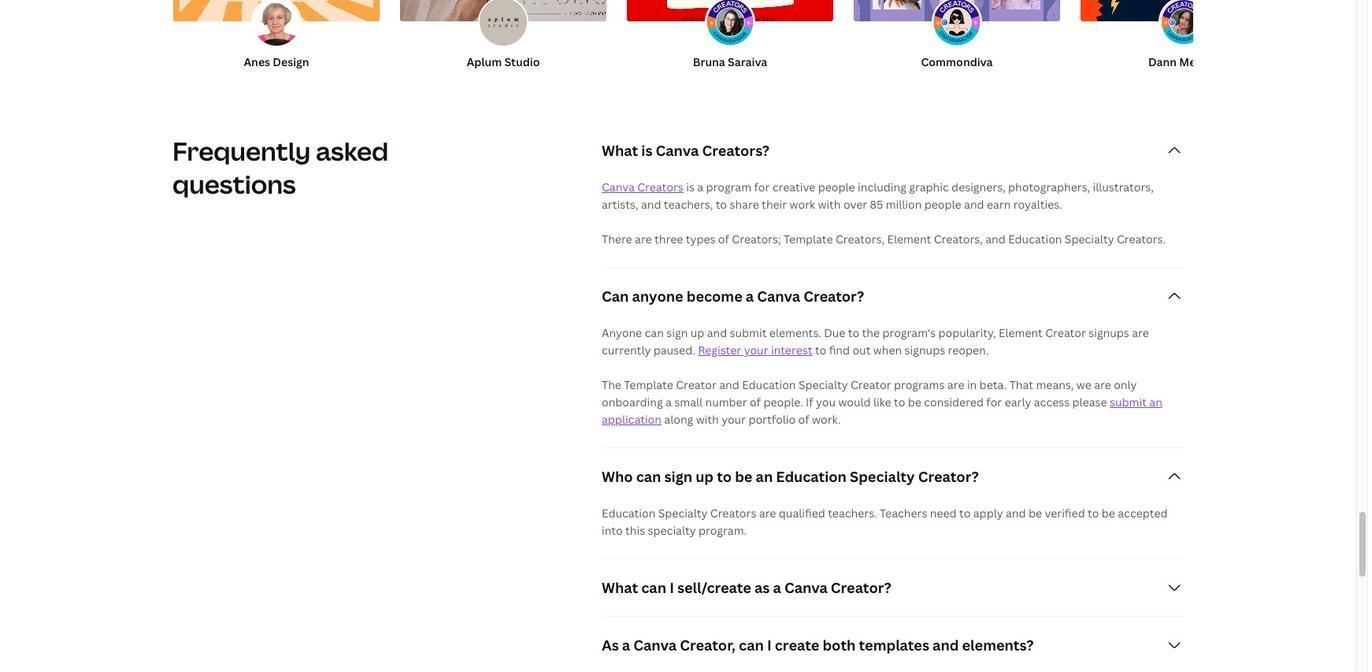 Task type: vqa. For each thing, say whether or not it's contained in the screenshot.
topmost sign
yes



Task type: locate. For each thing, give the bounding box(es) containing it.
creators
[[637, 180, 684, 195], [710, 506, 756, 521]]

reopen.
[[948, 343, 989, 358]]

education
[[1008, 232, 1062, 247], [742, 377, 796, 392], [776, 467, 847, 486], [602, 506, 656, 521]]

to left the
[[848, 325, 859, 340]]

currently
[[602, 343, 651, 358]]

can anyone become a canva creator?
[[602, 287, 864, 306]]

signups down "program's"
[[905, 343, 945, 358]]

what can i sell/create as a canva creator?
[[602, 578, 891, 597]]

to up program.
[[717, 467, 732, 486]]

and up the register
[[707, 325, 727, 340]]

photographers,
[[1008, 180, 1090, 195]]

popularity,
[[938, 325, 996, 340]]

sign up paused.
[[667, 325, 688, 340]]

to inside dropdown button
[[717, 467, 732, 486]]

0 vertical spatial up
[[690, 325, 704, 340]]

with
[[818, 197, 841, 212], [696, 412, 719, 427]]

creator
[[1045, 325, 1086, 340], [676, 377, 717, 392], [851, 377, 891, 392]]

template up onboarding
[[624, 377, 673, 392]]

specialty up specialty
[[658, 506, 708, 521]]

1 horizontal spatial creator
[[851, 377, 891, 392]]

1 horizontal spatial creators,
[[934, 232, 983, 247]]

paused.
[[653, 343, 695, 358]]

aplum
[[467, 54, 502, 69]]

1 vertical spatial creators
[[710, 506, 756, 521]]

along
[[664, 412, 693, 427]]

what up canva creators at the left of page
[[602, 141, 638, 160]]

0 vertical spatial with
[[818, 197, 841, 212]]

up inside the anyone can sign up and submit elements. due to the program's popularity, element creator signups are currently paused.
[[690, 325, 704, 340]]

be down programs
[[908, 395, 921, 410]]

canva up artists,
[[602, 180, 635, 195]]

creators up program.
[[710, 506, 756, 521]]

canva right as
[[784, 578, 828, 597]]

elements.
[[769, 325, 821, 340]]

education up "this"
[[602, 506, 656, 521]]

a left small
[[666, 395, 672, 410]]

0 vertical spatial for
[[754, 180, 770, 195]]

are right "we" on the right
[[1094, 377, 1111, 392]]

be inside dropdown button
[[735, 467, 753, 486]]

to inside the anyone can sign up and submit elements. due to the program's popularity, element creator signups are currently paused.
[[848, 325, 859, 340]]

can right creator,
[[739, 636, 764, 655]]

element down million
[[887, 232, 931, 247]]

of down if
[[798, 412, 809, 427]]

1 horizontal spatial signups
[[1089, 325, 1129, 340]]

be inside the template creator and education specialty creator programs are in beta. that means, we are only onboarding a small number of people. if you would like to be considered for early access please
[[908, 395, 921, 410]]

can inside the anyone can sign up and submit elements. due to the program's popularity, element creator signups are currently paused.
[[645, 325, 664, 340]]

canva inside what can i sell/create as a canva creator? dropdown button
[[784, 578, 828, 597]]

0 horizontal spatial of
[[718, 232, 729, 247]]

1 horizontal spatial creators
[[710, 506, 756, 521]]

people up over
[[818, 180, 855, 195]]

for inside is a program for creative people including graphic designers, photographers, illustrators, artists, and teachers, to share their work with over 85 million people and earn royalties.
[[754, 180, 770, 195]]

what is canva creators?
[[602, 141, 770, 160]]

if
[[806, 395, 813, 410]]

dann
[[1148, 54, 1177, 69]]

education up people.
[[742, 377, 796, 392]]

i left create
[[767, 636, 772, 655]]

both
[[823, 636, 856, 655]]

1 vertical spatial is
[[686, 180, 695, 195]]

education up qualified
[[776, 467, 847, 486]]

1 vertical spatial i
[[767, 636, 772, 655]]

of for types
[[718, 232, 729, 247]]

creators up teachers, at top
[[637, 180, 684, 195]]

million
[[886, 197, 922, 212]]

and right templates
[[933, 636, 959, 655]]

1 horizontal spatial is
[[686, 180, 695, 195]]

0 vertical spatial creators
[[637, 180, 684, 195]]

creator up small
[[676, 377, 717, 392]]

what for what can i sell/create as a canva creator?
[[602, 578, 638, 597]]

submit an application
[[602, 395, 1162, 427]]

designers,
[[952, 180, 1006, 195]]

1 vertical spatial what
[[602, 578, 638, 597]]

is up teachers, at top
[[686, 180, 695, 195]]

aplum studio link
[[399, 0, 607, 70]]

of up along with your portfolio of work.
[[750, 395, 761, 410]]

for up their
[[754, 180, 770, 195]]

0 horizontal spatial element
[[887, 232, 931, 247]]

creator? up due at the right of the page
[[804, 287, 864, 306]]

would
[[838, 395, 871, 410]]

up inside dropdown button
[[696, 467, 714, 486]]

1 what from the top
[[602, 141, 638, 160]]

and up the number
[[719, 377, 739, 392]]

specialty up you
[[799, 377, 848, 392]]

2 horizontal spatial creator
[[1045, 325, 1086, 340]]

0 vertical spatial is
[[641, 141, 652, 160]]

bruna
[[693, 54, 725, 69]]

1 vertical spatial submit
[[1110, 395, 1147, 410]]

and down canva creators at the left of page
[[641, 197, 661, 212]]

0 horizontal spatial signups
[[905, 343, 945, 358]]

1 horizontal spatial people
[[924, 197, 961, 212]]

canva right as at bottom left
[[633, 636, 677, 655]]

can for who
[[636, 467, 661, 486]]

for
[[754, 180, 770, 195], [986, 395, 1002, 410]]

sign up specialty
[[664, 467, 692, 486]]

are up only
[[1132, 325, 1149, 340]]

0 horizontal spatial template
[[624, 377, 673, 392]]

can for anyone
[[645, 325, 664, 340]]

0 horizontal spatial creator
[[676, 377, 717, 392]]

specialty up teachers
[[850, 467, 915, 486]]

up up program.
[[696, 467, 714, 486]]

creator? up need at right
[[918, 467, 979, 486]]

1 vertical spatial with
[[696, 412, 719, 427]]

0 vertical spatial submit
[[730, 325, 767, 340]]

anes
[[244, 54, 270, 69]]

number
[[705, 395, 747, 410]]

your down the number
[[722, 412, 746, 427]]

for inside the template creator and education specialty creator programs are in beta. that means, we are only onboarding a small number of people. if you would like to be considered for early access please
[[986, 395, 1002, 410]]

creator? up both
[[831, 578, 891, 597]]

signups inside the anyone can sign up and submit elements. due to the program's popularity, element creator signups are currently paused.
[[1089, 325, 1129, 340]]

over
[[843, 197, 867, 212]]

as a canva creator, can i create both templates and elements?
[[602, 636, 1034, 655]]

signups
[[1089, 325, 1129, 340], [905, 343, 945, 358]]

and inside the template creator and education specialty creator programs are in beta. that means, we are only onboarding a small number of people. if you would like to be considered for early access please
[[719, 377, 739, 392]]

2 what from the top
[[602, 578, 638, 597]]

when
[[873, 343, 902, 358]]

1 horizontal spatial for
[[986, 395, 1002, 410]]

1 vertical spatial for
[[986, 395, 1002, 410]]

is inside what is canva creators? dropdown button
[[641, 141, 652, 160]]

creator up means,
[[1045, 325, 1086, 340]]

what down into
[[602, 578, 638, 597]]

to right the like
[[894, 395, 905, 410]]

1 horizontal spatial an
[[1149, 395, 1162, 410]]

0 vertical spatial an
[[1149, 395, 1162, 410]]

0 vertical spatial signups
[[1089, 325, 1129, 340]]

up for and
[[690, 325, 704, 340]]

an
[[1149, 395, 1162, 410], [756, 467, 773, 486]]

an inside dropdown button
[[756, 467, 773, 486]]

canva up elements.
[[757, 287, 800, 306]]

template down work
[[784, 232, 833, 247]]

up
[[690, 325, 704, 340], [696, 467, 714, 486]]

canva up canva creators link
[[656, 141, 699, 160]]

1 horizontal spatial i
[[767, 636, 772, 655]]

creators, down the designers,
[[934, 232, 983, 247]]

is
[[641, 141, 652, 160], [686, 180, 695, 195]]

an right please on the right bottom
[[1149, 395, 1162, 410]]

1 horizontal spatial element
[[999, 325, 1043, 340]]

submit
[[730, 325, 767, 340], [1110, 395, 1147, 410]]

1 vertical spatial up
[[696, 467, 714, 486]]

commondiva
[[921, 54, 993, 69]]

dann medina
[[1148, 54, 1219, 69]]

can
[[645, 325, 664, 340], [636, 467, 661, 486], [641, 578, 666, 597], [739, 636, 764, 655]]

with inside is a program for creative people including graphic designers, photographers, illustrators, artists, and teachers, to share their work with over 85 million people and earn royalties.
[[818, 197, 841, 212]]

can up paused.
[[645, 325, 664, 340]]

0 vertical spatial sign
[[667, 325, 688, 340]]

and down the designers,
[[964, 197, 984, 212]]

education down "royalties."
[[1008, 232, 1062, 247]]

canva inside can anyone become a canva creator? dropdown button
[[757, 287, 800, 306]]

1 vertical spatial element
[[999, 325, 1043, 340]]

creators, down over
[[836, 232, 885, 247]]

signups up only
[[1089, 325, 1129, 340]]

share
[[730, 197, 759, 212]]

submit inside submit an application
[[1110, 395, 1147, 410]]

0 vertical spatial of
[[718, 232, 729, 247]]

i left the sell/create
[[670, 578, 674, 597]]

for down beta.
[[986, 395, 1002, 410]]

sell/create
[[677, 578, 751, 597]]

1 vertical spatial template
[[624, 377, 673, 392]]

people down graphic
[[924, 197, 961, 212]]

a right the become
[[746, 287, 754, 306]]

program's
[[883, 325, 936, 340]]

element inside the anyone can sign up and submit elements. due to the program's popularity, element creator signups are currently paused.
[[999, 325, 1043, 340]]

canva
[[656, 141, 699, 160], [602, 180, 635, 195], [757, 287, 800, 306], [784, 578, 828, 597], [633, 636, 677, 655]]

template
[[784, 232, 833, 247], [624, 377, 673, 392]]

anes design link
[[172, 0, 380, 70]]

to right verified
[[1088, 506, 1099, 521]]

0 horizontal spatial creators
[[637, 180, 684, 195]]

be down along with your portfolio of work.
[[735, 467, 753, 486]]

that
[[1010, 377, 1033, 392]]

a right as
[[773, 578, 781, 597]]

0 horizontal spatial creators,
[[836, 232, 885, 247]]

of right types
[[718, 232, 729, 247]]

sign inside the anyone can sign up and submit elements. due to the program's popularity, element creator signups are currently paused.
[[667, 325, 688, 340]]

be
[[908, 395, 921, 410], [735, 467, 753, 486], [1029, 506, 1042, 521], [1102, 506, 1115, 521]]

1 horizontal spatial of
[[750, 395, 761, 410]]

0 vertical spatial what
[[602, 141, 638, 160]]

are left qualified
[[759, 506, 776, 521]]

2 vertical spatial of
[[798, 412, 809, 427]]

to
[[716, 197, 727, 212], [848, 325, 859, 340], [815, 343, 826, 358], [894, 395, 905, 410], [717, 467, 732, 486], [959, 506, 971, 521], [1088, 506, 1099, 521]]

submit an application link
[[602, 395, 1162, 427]]

0 horizontal spatial for
[[754, 180, 770, 195]]

canva inside what is canva creators? dropdown button
[[656, 141, 699, 160]]

1 vertical spatial an
[[756, 467, 773, 486]]

element up that
[[999, 325, 1043, 340]]

0 horizontal spatial an
[[756, 467, 773, 486]]

of for portfolio
[[798, 412, 809, 427]]

with down the number
[[696, 412, 719, 427]]

creators,
[[836, 232, 885, 247], [934, 232, 983, 247]]

is up canva creators at the left of page
[[641, 141, 652, 160]]

to down program
[[716, 197, 727, 212]]

and right apply
[[1006, 506, 1026, 521]]

1 vertical spatial sign
[[664, 467, 692, 486]]

submit up register your interest link
[[730, 325, 767, 340]]

education inside 'education specialty creators are qualified teachers. teachers need to apply and be verified to be accepted into this specialty program.'
[[602, 506, 656, 521]]

templates
[[859, 636, 929, 655]]

sign inside who can sign up to be an education specialty creator? dropdown button
[[664, 467, 692, 486]]

specialty
[[1065, 232, 1114, 247], [799, 377, 848, 392], [850, 467, 915, 486], [658, 506, 708, 521]]

their
[[762, 197, 787, 212]]

1 vertical spatial people
[[924, 197, 961, 212]]

this
[[625, 523, 645, 538]]

1 vertical spatial signups
[[905, 343, 945, 358]]

0 horizontal spatial submit
[[730, 325, 767, 340]]

a up teachers, at top
[[697, 180, 703, 195]]

design
[[273, 54, 309, 69]]

can down specialty
[[641, 578, 666, 597]]

submit down only
[[1110, 395, 1147, 410]]

creator up the like
[[851, 377, 891, 392]]

0 horizontal spatial is
[[641, 141, 652, 160]]

an inside submit an application
[[1149, 395, 1162, 410]]

verified
[[1045, 506, 1085, 521]]

commondiva link
[[853, 0, 1061, 70]]

are
[[635, 232, 652, 247], [1132, 325, 1149, 340], [947, 377, 964, 392], [1094, 377, 1111, 392], [759, 506, 776, 521]]

1 vertical spatial of
[[750, 395, 761, 410]]

can right who
[[636, 467, 661, 486]]

element
[[887, 232, 931, 247], [999, 325, 1043, 340]]

1 horizontal spatial template
[[784, 232, 833, 247]]

2 horizontal spatial of
[[798, 412, 809, 427]]

up up the register
[[690, 325, 704, 340]]

to inside the template creator and education specialty creator programs are in beta. that means, we are only onboarding a small number of people. if you would like to be considered for early access please
[[894, 395, 905, 410]]

are left the in
[[947, 377, 964, 392]]

anes design
[[244, 54, 309, 69]]

small
[[674, 395, 703, 410]]

the
[[602, 377, 621, 392]]

creators.
[[1117, 232, 1166, 247]]

your left interest
[[744, 343, 768, 358]]

0 horizontal spatial i
[[670, 578, 674, 597]]

bruna saraiva link
[[626, 0, 834, 70]]

to left find
[[815, 343, 826, 358]]

a right as at bottom left
[[622, 636, 630, 655]]

creator inside the anyone can sign up and submit elements. due to the program's popularity, element creator signups are currently paused.
[[1045, 325, 1086, 340]]

with left over
[[818, 197, 841, 212]]

in
[[967, 377, 977, 392]]

teachers
[[880, 506, 927, 521]]

are inside 'education specialty creators are qualified teachers. teachers need to apply and be verified to be accepted into this specialty program.'
[[759, 506, 776, 521]]

0 vertical spatial people
[[818, 180, 855, 195]]

submit inside the anyone can sign up and submit elements. due to the program's popularity, element creator signups are currently paused.
[[730, 325, 767, 340]]

the
[[862, 325, 880, 340]]

0 vertical spatial i
[[670, 578, 674, 597]]

a inside dropdown button
[[622, 636, 630, 655]]

1 horizontal spatial with
[[818, 197, 841, 212]]

2 creators, from the left
[[934, 232, 983, 247]]

anyone can sign up and submit elements. due to the program's popularity, element creator signups are currently paused.
[[602, 325, 1149, 358]]

an down portfolio
[[756, 467, 773, 486]]

1 horizontal spatial submit
[[1110, 395, 1147, 410]]

of
[[718, 232, 729, 247], [750, 395, 761, 410], [798, 412, 809, 427]]

sign for to
[[664, 467, 692, 486]]



Task type: describe. For each thing, give the bounding box(es) containing it.
are left three
[[635, 232, 652, 247]]

medina
[[1179, 54, 1219, 69]]

work
[[790, 197, 815, 212]]

anyone
[[632, 287, 683, 306]]

education specialty creators are qualified teachers. teachers need to apply and be verified to be accepted into this specialty program.
[[602, 506, 1168, 538]]

and inside 'education specialty creators are qualified teachers. teachers need to apply and be verified to be accepted into this specialty program.'
[[1006, 506, 1026, 521]]

specialty inside 'education specialty creators are qualified teachers. teachers need to apply and be verified to be accepted into this specialty program.'
[[658, 506, 708, 521]]

you
[[816, 395, 836, 410]]

teachers,
[[664, 197, 713, 212]]

we
[[1077, 377, 1091, 392]]

as
[[602, 636, 619, 655]]

to inside is a program for creative people including graphic designers, photographers, illustrators, artists, and teachers, to share their work with over 85 million people and earn royalties.
[[716, 197, 727, 212]]

canva creators
[[602, 180, 684, 195]]

apply
[[973, 506, 1003, 521]]

is inside is a program for creative people including graphic designers, photographers, illustrators, artists, and teachers, to share their work with over 85 million people and earn royalties.
[[686, 180, 695, 195]]

portfolio
[[749, 412, 796, 427]]

beta.
[[979, 377, 1007, 392]]

studio
[[504, 54, 540, 69]]

people.
[[764, 395, 803, 410]]

to right need at right
[[959, 506, 971, 521]]

anyone
[[602, 325, 642, 340]]

into
[[602, 523, 623, 538]]

template inside the template creator and education specialty creator programs are in beta. that means, we are only onboarding a small number of people. if you would like to be considered for early access please
[[624, 377, 673, 392]]

onboarding
[[602, 395, 663, 410]]

can anyone become a canva creator? button
[[602, 268, 1184, 325]]

creators;
[[732, 232, 781, 247]]

three
[[655, 232, 683, 247]]

i inside dropdown button
[[670, 578, 674, 597]]

creator,
[[680, 636, 736, 655]]

and inside the anyone can sign up and submit elements. due to the program's popularity, element creator signups are currently paused.
[[707, 325, 727, 340]]

aplum studio
[[467, 54, 540, 69]]

0 vertical spatial your
[[744, 343, 768, 358]]

bruna saraiva
[[693, 54, 767, 69]]

specialty
[[648, 523, 696, 538]]

education inside the template creator and education specialty creator programs are in beta. that means, we are only onboarding a small number of people. if you would like to be considered for early access please
[[742, 377, 796, 392]]

due
[[824, 325, 845, 340]]

types
[[686, 232, 716, 247]]

frequently
[[172, 134, 311, 168]]

along with your portfolio of work.
[[662, 412, 841, 427]]

out
[[853, 343, 871, 358]]

specialty inside the template creator and education specialty creator programs are in beta. that means, we are only onboarding a small number of people. if you would like to be considered for early access please
[[799, 377, 848, 392]]

up for to
[[696, 467, 714, 486]]

work.
[[812, 412, 841, 427]]

find
[[829, 343, 850, 358]]

only
[[1114, 377, 1137, 392]]

what can i sell/create as a canva creator? button
[[602, 559, 1184, 616]]

canva inside as a canva creator, can i create both templates and elements? dropdown button
[[633, 636, 677, 655]]

0 vertical spatial element
[[887, 232, 931, 247]]

application
[[602, 412, 662, 427]]

considered
[[924, 395, 984, 410]]

0 vertical spatial creator?
[[804, 287, 864, 306]]

and down earn
[[985, 232, 1006, 247]]

qualified
[[779, 506, 825, 521]]

and inside dropdown button
[[933, 636, 959, 655]]

1 vertical spatial creator?
[[918, 467, 979, 486]]

can
[[602, 287, 629, 306]]

asked
[[316, 134, 389, 168]]

2 vertical spatial creator?
[[831, 578, 891, 597]]

please
[[1072, 395, 1107, 410]]

including
[[858, 180, 906, 195]]

what for what is canva creators?
[[602, 141, 638, 160]]

can for what
[[641, 578, 666, 597]]

a inside the template creator and education specialty creator programs are in beta. that means, we are only onboarding a small number of people. if you would like to be considered for early access please
[[666, 395, 672, 410]]

creators inside 'education specialty creators are qualified teachers. teachers need to apply and be verified to be accepted into this specialty program.'
[[710, 506, 756, 521]]

need
[[930, 506, 957, 521]]

programs
[[894, 377, 945, 392]]

earn
[[987, 197, 1011, 212]]

become
[[687, 287, 742, 306]]

program.
[[699, 523, 747, 538]]

canva creators link
[[602, 180, 684, 195]]

register your interest to find out when signups reopen.
[[698, 343, 989, 358]]

sign for and
[[667, 325, 688, 340]]

specialty left the creators.
[[1065, 232, 1114, 247]]

creators?
[[702, 141, 770, 160]]

are inside the anyone can sign up and submit elements. due to the program's popularity, element creator signups are currently paused.
[[1132, 325, 1149, 340]]

register your interest link
[[698, 343, 812, 358]]

interest
[[771, 343, 812, 358]]

accepted
[[1118, 506, 1168, 521]]

1 creators, from the left
[[836, 232, 885, 247]]

program
[[706, 180, 751, 195]]

0 horizontal spatial people
[[818, 180, 855, 195]]

be left accepted
[[1102, 506, 1115, 521]]

education inside who can sign up to be an education specialty creator? dropdown button
[[776, 467, 847, 486]]

there
[[602, 232, 632, 247]]

0 horizontal spatial with
[[696, 412, 719, 427]]

the template creator and education specialty creator programs are in beta. that means, we are only onboarding a small number of people. if you would like to be considered for early access please
[[602, 377, 1137, 410]]

artists,
[[602, 197, 638, 212]]

who
[[602, 467, 633, 486]]

0 vertical spatial template
[[784, 232, 833, 247]]

like
[[873, 395, 891, 410]]

there are three types of creators; template creators, element creators, and education specialty creators.
[[602, 232, 1166, 247]]

frequently asked questions
[[172, 134, 389, 201]]

a inside is a program for creative people including graphic designers, photographers, illustrators, artists, and teachers, to share their work with over 85 million people and earn royalties.
[[697, 180, 703, 195]]

1 vertical spatial your
[[722, 412, 746, 427]]

teachers.
[[828, 506, 877, 521]]

elements?
[[962, 636, 1034, 655]]

specialty inside dropdown button
[[850, 467, 915, 486]]

who can sign up to be an education specialty creator?
[[602, 467, 979, 486]]

can inside dropdown button
[[739, 636, 764, 655]]

i inside dropdown button
[[767, 636, 772, 655]]

illustrators,
[[1093, 180, 1154, 195]]

graphic
[[909, 180, 949, 195]]

be left verified
[[1029, 506, 1042, 521]]

as a canva creator, can i create both templates and elements? button
[[602, 617, 1184, 671]]

means,
[[1036, 377, 1074, 392]]

85
[[870, 197, 883, 212]]

early
[[1005, 395, 1031, 410]]

saraiva
[[728, 54, 767, 69]]

as
[[755, 578, 770, 597]]

who can sign up to be an education specialty creator? button
[[602, 448, 1184, 505]]

of inside the template creator and education specialty creator programs are in beta. that means, we are only onboarding a small number of people. if you would like to be considered for early access please
[[750, 395, 761, 410]]



